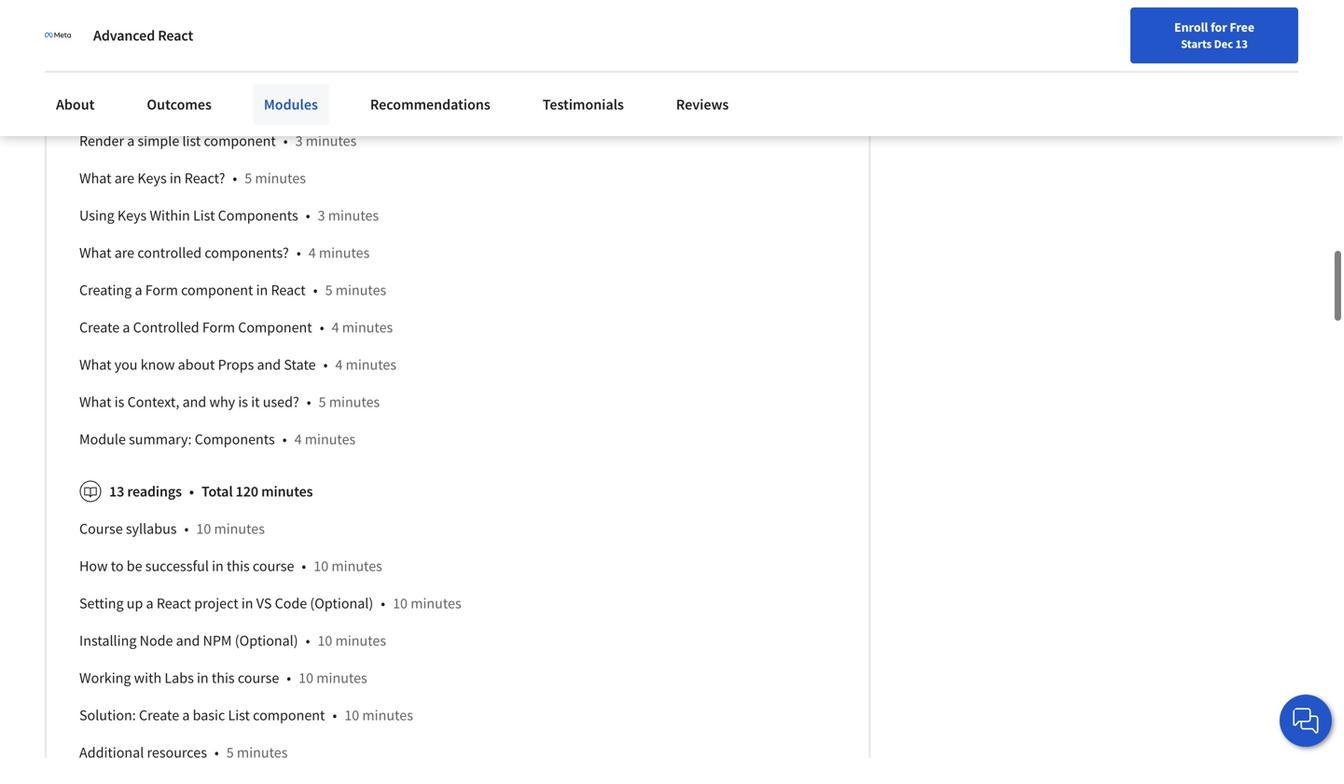 Task type: locate. For each thing, give the bounding box(es) containing it.
meta image
[[45, 22, 71, 48]]

2 vertical spatial and
[[176, 632, 200, 650]]

1 vertical spatial form
[[202, 318, 235, 337]]

0 vertical spatial up
[[127, 20, 143, 38]]

list right within
[[193, 206, 215, 225]]

10
[[196, 520, 211, 538], [314, 557, 328, 576], [393, 594, 408, 613], [318, 632, 332, 650], [299, 669, 313, 688], [344, 706, 359, 725]]

0 vertical spatial setting
[[79, 20, 124, 38]]

coursera image
[[22, 15, 141, 45]]

1 setting from the top
[[79, 20, 124, 38]]

3
[[293, 94, 300, 113], [295, 132, 303, 150], [318, 206, 325, 225]]

testimonials link
[[531, 84, 635, 125]]

course up setting up a react project in vs code (optional) • 10 minutes
[[253, 557, 294, 576]]

basic
[[193, 706, 225, 725]]

and left npm
[[176, 632, 200, 650]]

this
[[227, 557, 250, 576], [212, 669, 235, 688]]

used?
[[263, 393, 299, 412]]

•
[[162, 57, 166, 76], [281, 94, 285, 113], [283, 132, 288, 150], [233, 169, 237, 188], [306, 206, 310, 225], [296, 244, 301, 262], [313, 281, 318, 300], [320, 318, 324, 337], [323, 356, 328, 374], [307, 393, 311, 412], [282, 430, 287, 449], [189, 482, 194, 501], [184, 520, 189, 538], [302, 557, 306, 576], [381, 594, 385, 613], [306, 632, 310, 650], [287, 669, 291, 688], [332, 706, 337, 725]]

create
[[79, 318, 120, 337], [139, 706, 179, 725]]

what are keys in react? • 5 minutes
[[79, 169, 306, 188]]

2 vertical spatial 3
[[318, 206, 325, 225]]

4 right the 'state'
[[335, 356, 343, 374]]

1 vertical spatial 3
[[295, 132, 303, 150]]

this up project
[[227, 557, 250, 576]]

component down what are controlled components? • 4 minutes
[[181, 281, 253, 300]]

a for simple
[[127, 132, 135, 150]]

2 vertical spatial react
[[157, 594, 191, 613]]

2 are from the top
[[114, 244, 134, 262]]

about link
[[45, 84, 106, 125]]

are up creating
[[114, 244, 134, 262]]

enroll
[[1174, 19, 1208, 35]]

1 vertical spatial are
[[114, 244, 134, 262]]

13 left the readings
[[109, 482, 124, 501]]

setting up grid at the left of the page
[[79, 20, 124, 38]]

vs left code
[[256, 594, 272, 613]]

1 vertical spatial create
[[139, 706, 179, 725]]

form
[[145, 281, 178, 300], [202, 318, 235, 337]]

readings
[[127, 482, 182, 501]]

1 vertical spatial (optional)
[[310, 594, 373, 613]]

0 vertical spatial react
[[158, 26, 193, 45]]

0 horizontal spatial create
[[79, 318, 120, 337]]

what for what are keys in react?
[[79, 169, 111, 188]]

1 vertical spatial setting
[[79, 594, 124, 613]]

how
[[79, 557, 108, 576]]

component
[[238, 318, 312, 337]]

3 what from the top
[[79, 356, 111, 374]]

0 vertical spatial form
[[145, 281, 178, 300]]

reviews
[[676, 95, 729, 114]]

(optional)
[[198, 20, 261, 38], [310, 594, 373, 613], [235, 632, 298, 650]]

installing
[[79, 632, 137, 650]]

0 vertical spatial (optional)
[[198, 20, 261, 38]]

be
[[127, 557, 142, 576]]

know
[[141, 356, 175, 374]]

component
[[204, 132, 276, 150], [181, 281, 253, 300], [253, 706, 325, 725]]

up
[[127, 20, 143, 38], [127, 594, 143, 613]]

components up components?
[[218, 206, 298, 225]]

grid
[[79, 57, 106, 76]]

1 vertical spatial this
[[212, 669, 235, 688]]

0 vertical spatial are
[[114, 169, 134, 188]]

javascript
[[208, 94, 273, 113]]

2 setting from the top
[[79, 594, 124, 613]]

course
[[253, 557, 294, 576], [238, 669, 279, 688]]

starts
[[1181, 36, 1212, 51]]

how to be successful in this course • 10 minutes
[[79, 557, 382, 576]]

keys
[[137, 169, 167, 188], [117, 206, 147, 225]]

0 vertical spatial list
[[193, 206, 215, 225]]

list
[[182, 132, 201, 150]]

4 what from the top
[[79, 393, 111, 412]]

5
[[245, 169, 252, 188], [325, 281, 333, 300], [319, 393, 326, 412]]

vs
[[146, 20, 162, 38], [256, 594, 272, 613]]

1 horizontal spatial 13
[[1235, 36, 1248, 51]]

0 vertical spatial 3
[[293, 94, 300, 113]]

show notifications image
[[1126, 23, 1149, 46]]

free
[[1230, 19, 1254, 35]]

is left it in the left bottom of the page
[[238, 393, 248, 412]]

0 horizontal spatial form
[[145, 281, 178, 300]]

1 horizontal spatial form
[[202, 318, 235, 337]]

simple
[[138, 132, 179, 150]]

enroll for free starts dec 13
[[1174, 19, 1254, 51]]

setting up "installing"
[[79, 594, 124, 613]]

a right creating
[[135, 281, 142, 300]]

13
[[1235, 36, 1248, 51], [109, 482, 124, 501]]

component down javascript
[[204, 132, 276, 150]]

menu item
[[987, 19, 1107, 79]]

up up layouts
[[127, 20, 143, 38]]

node
[[140, 632, 173, 650]]

setting up a react project in vs code (optional) • 10 minutes
[[79, 594, 461, 613]]

list right "basic"
[[228, 706, 250, 725]]

a left simple
[[127, 132, 135, 150]]

keys right using
[[117, 206, 147, 225]]

0 horizontal spatial is
[[114, 393, 124, 412]]

list
[[193, 206, 215, 225], [228, 706, 250, 725]]

a for form
[[135, 281, 142, 300]]

and
[[257, 356, 281, 374], [182, 393, 206, 412], [176, 632, 200, 650]]

2
[[174, 57, 181, 76]]

0 vertical spatial 13
[[1235, 36, 1248, 51]]

and left why
[[182, 393, 206, 412]]

advanced
[[93, 26, 155, 45]]

in right labs
[[197, 669, 209, 688]]

what down using
[[79, 244, 111, 262]]

keys down simple
[[137, 169, 167, 188]]

a left "basic"
[[182, 706, 190, 725]]

working with labs in this course • 10 minutes
[[79, 669, 367, 688]]

form up the controlled
[[145, 281, 178, 300]]

vs left 'code'
[[146, 20, 162, 38]]

1 what from the top
[[79, 169, 111, 188]]

react up 'component'
[[271, 281, 306, 300]]

chat with us image
[[1291, 706, 1321, 736]]

1 vertical spatial 5
[[325, 281, 333, 300]]

course up solution: create a basic list component • 10 minutes
[[238, 669, 279, 688]]

it
[[251, 393, 260, 412]]

0 horizontal spatial 13
[[109, 482, 124, 501]]

create down "with"
[[139, 706, 179, 725]]

what for what are controlled components?
[[79, 244, 111, 262]]

0 vertical spatial create
[[79, 318, 120, 337]]

react up "2"
[[158, 26, 193, 45]]

(optional) right 'code'
[[198, 20, 261, 38]]

minutes
[[184, 57, 235, 76], [303, 94, 354, 113], [306, 132, 357, 150], [255, 169, 306, 188], [328, 206, 379, 225], [319, 244, 370, 262], [336, 281, 386, 300], [342, 318, 393, 337], [346, 356, 396, 374], [329, 393, 380, 412], [305, 430, 356, 449], [261, 482, 313, 501], [214, 520, 265, 538], [331, 557, 382, 576], [411, 594, 461, 613], [335, 632, 386, 650], [316, 669, 367, 688], [362, 706, 413, 725]]

4 right 'component'
[[332, 318, 339, 337]]

form down creating a form component in react • 5 minutes
[[202, 318, 235, 337]]

0 horizontal spatial vs
[[146, 20, 162, 38]]

a
[[127, 132, 135, 150], [135, 281, 142, 300], [123, 318, 130, 337], [146, 594, 154, 613], [182, 706, 190, 725]]

up for a
[[127, 594, 143, 613]]

1 horizontal spatial vs
[[256, 594, 272, 613]]

this down npm
[[212, 669, 235, 688]]

labs
[[165, 669, 194, 688]]

4
[[308, 244, 316, 262], [332, 318, 339, 337], [335, 356, 343, 374], [294, 430, 302, 449]]

a up you
[[123, 318, 130, 337]]

1 horizontal spatial is
[[238, 393, 248, 412]]

recommendations link
[[359, 84, 502, 125]]

solution:
[[79, 706, 136, 725]]

1 horizontal spatial create
[[139, 706, 179, 725]]

creating a form component in react • 5 minutes
[[79, 281, 386, 300]]

render
[[79, 132, 124, 150]]

module
[[79, 430, 126, 449]]

what
[[79, 169, 111, 188], [79, 244, 111, 262], [79, 356, 111, 374], [79, 393, 111, 412]]

component down working with labs in this course • 10 minutes
[[253, 706, 325, 725]]

1 vertical spatial up
[[127, 594, 143, 613]]

what left you
[[79, 356, 111, 374]]

(optional) right code
[[310, 594, 373, 613]]

working
[[79, 669, 131, 688]]

react down successful
[[157, 594, 191, 613]]

and left the 'state'
[[257, 356, 281, 374]]

1 vertical spatial 13
[[109, 482, 124, 501]]

2 what from the top
[[79, 244, 111, 262]]

2 up from the top
[[127, 594, 143, 613]]

are down render at the top left of page
[[114, 169, 134, 188]]

0 vertical spatial course
[[253, 557, 294, 576]]

2 vertical spatial component
[[253, 706, 325, 725]]

2 vertical spatial 5
[[319, 393, 326, 412]]

1 is from the left
[[114, 393, 124, 412]]

• total 120 minutes
[[189, 482, 313, 501]]

components down "what is context, and why is it used? • 5 minutes"
[[195, 430, 275, 449]]

setting
[[79, 20, 124, 38], [79, 594, 124, 613]]

13 down free
[[1235, 36, 1248, 51]]

1 vertical spatial list
[[228, 706, 250, 725]]

is
[[114, 393, 124, 412], [238, 393, 248, 412]]

what up module
[[79, 393, 111, 412]]

create down creating
[[79, 318, 120, 337]]

setting for setting up a react project in vs code (optional) • 10 minutes
[[79, 594, 124, 613]]

up down be on the left
[[127, 594, 143, 613]]

within
[[150, 206, 190, 225]]

in
[[193, 94, 205, 113], [170, 169, 181, 188], [256, 281, 268, 300], [212, 557, 224, 576], [241, 594, 253, 613], [197, 669, 209, 688]]

1 are from the top
[[114, 169, 134, 188]]

in right lists
[[193, 94, 205, 113]]

2 vertical spatial (optional)
[[235, 632, 298, 650]]

what up using
[[79, 169, 111, 188]]

what for what is context, and why is it used?
[[79, 393, 111, 412]]

are for controlled
[[114, 244, 134, 262]]

(optional) down setting up a react project in vs code (optional) • 10 minutes
[[235, 632, 298, 650]]

1 up from the top
[[127, 20, 143, 38]]

0 vertical spatial vs
[[146, 20, 162, 38]]

1 vertical spatial vs
[[256, 594, 272, 613]]

with
[[134, 669, 162, 688]]

is left context,
[[114, 393, 124, 412]]



Task type: describe. For each thing, give the bounding box(es) containing it.
in right project
[[241, 594, 253, 613]]

a for controlled
[[123, 318, 130, 337]]

1 vertical spatial react
[[271, 281, 306, 300]]

using
[[79, 206, 114, 225]]

advanced react
[[93, 26, 193, 45]]

a up node
[[146, 594, 154, 613]]

1 vertical spatial component
[[181, 281, 253, 300]]

0 horizontal spatial list
[[193, 206, 215, 225]]

npm
[[203, 632, 232, 650]]

what are controlled components? • 4 minutes
[[79, 244, 370, 262]]

for
[[1211, 19, 1227, 35]]

you
[[114, 356, 138, 374]]

testimonials
[[543, 95, 624, 114]]

what for what you know about props and state
[[79, 356, 111, 374]]

controlled
[[137, 244, 202, 262]]

lists
[[166, 94, 190, 113]]

layouts
[[109, 57, 154, 76]]

total
[[201, 482, 233, 501]]

state
[[284, 356, 316, 374]]

setting up vs code (optional)
[[79, 20, 261, 38]]

1 vertical spatial components
[[195, 430, 275, 449]]

outcomes
[[147, 95, 212, 114]]

about
[[178, 356, 215, 374]]

react?
[[184, 169, 225, 188]]

controlled
[[133, 318, 199, 337]]

what is context, and why is it used? • 5 minutes
[[79, 393, 380, 412]]

4 down used?
[[294, 430, 302, 449]]

1 vertical spatial keys
[[117, 206, 147, 225]]

up for vs
[[127, 20, 143, 38]]

transforming lists in javascript • 3 minutes
[[79, 94, 354, 113]]

module summary: components • 4 minutes
[[79, 430, 356, 449]]

in up project
[[212, 557, 224, 576]]

1 horizontal spatial list
[[228, 706, 250, 725]]

are for keys
[[114, 169, 134, 188]]

reviews link
[[665, 84, 740, 125]]

(optional) for setting up vs code (optional)
[[198, 20, 261, 38]]

modules link
[[253, 84, 329, 125]]

0 vertical spatial and
[[257, 356, 281, 374]]

components?
[[205, 244, 289, 262]]

13 inside enroll for free starts dec 13
[[1235, 36, 1248, 51]]

dec
[[1214, 36, 1233, 51]]

in left react?
[[170, 169, 181, 188]]

project
[[194, 594, 238, 613]]

code
[[275, 594, 307, 613]]

course syllabus • 10 minutes
[[79, 520, 265, 538]]

about
[[56, 95, 95, 114]]

context,
[[127, 393, 179, 412]]

installing node and npm (optional) • 10 minutes
[[79, 632, 386, 650]]

0 vertical spatial 5
[[245, 169, 252, 188]]

why
[[209, 393, 235, 412]]

recommendations
[[370, 95, 490, 114]]

summary:
[[129, 430, 192, 449]]

1 vertical spatial and
[[182, 393, 206, 412]]

0 vertical spatial this
[[227, 557, 250, 576]]

in up 'component'
[[256, 281, 268, 300]]

syllabus
[[126, 520, 177, 538]]

transforming
[[79, 94, 163, 113]]

grid layouts • 2 minutes
[[79, 57, 235, 76]]

creating
[[79, 281, 132, 300]]

modules
[[264, 95, 318, 114]]

1 vertical spatial course
[[238, 669, 279, 688]]

successful
[[145, 557, 209, 576]]

0 vertical spatial components
[[218, 206, 298, 225]]

to
[[111, 557, 124, 576]]

render a simple list component • 3 minutes
[[79, 132, 357, 150]]

3 for render a simple list component
[[295, 132, 303, 150]]

2 is from the left
[[238, 393, 248, 412]]

solution: create a basic list component • 10 minutes
[[79, 706, 413, 725]]

outcomes link
[[136, 84, 223, 125]]

setting for setting up vs code (optional)
[[79, 20, 124, 38]]

120
[[236, 482, 258, 501]]

code
[[164, 20, 195, 38]]

props
[[218, 356, 254, 374]]

using keys within list components • 3 minutes
[[79, 206, 379, 225]]

13 readings
[[109, 482, 182, 501]]

0 vertical spatial keys
[[137, 169, 167, 188]]

0 vertical spatial component
[[204, 132, 276, 150]]

course
[[79, 520, 123, 538]]

(optional) for installing node and npm (optional) • 10 minutes
[[235, 632, 298, 650]]

3 for using keys within list components
[[318, 206, 325, 225]]

what you know about props and state • 4 minutes
[[79, 356, 396, 374]]

create a controlled form component • 4 minutes
[[79, 318, 393, 337]]

4 right components?
[[308, 244, 316, 262]]



Task type: vqa. For each thing, say whether or not it's contained in the screenshot.
first University
no



